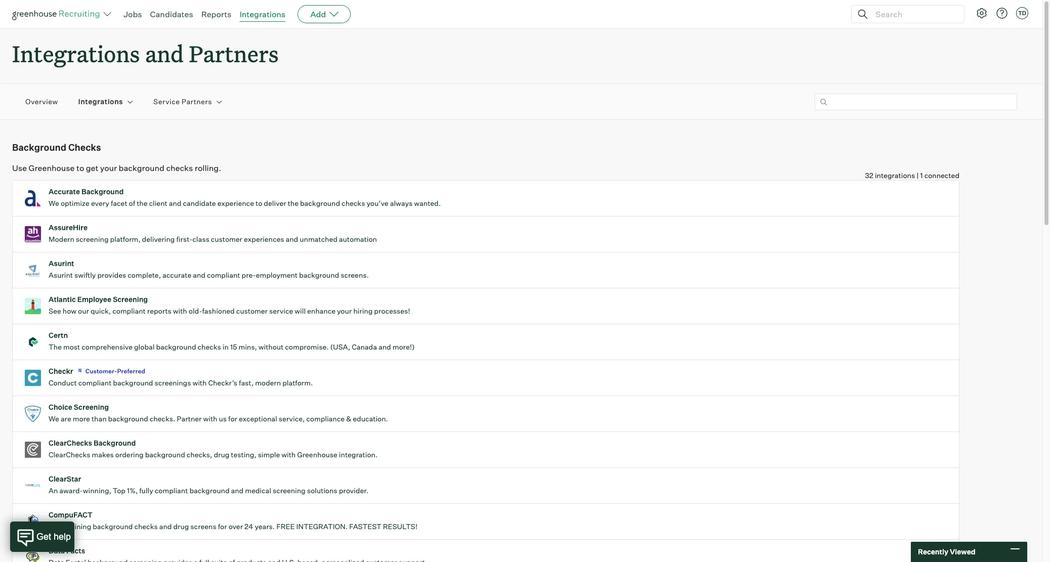 Task type: locate. For each thing, give the bounding box(es) containing it.
background up "unmatched"
[[300, 199, 340, 208]]

1 clearchecks from the top
[[49, 439, 92, 448]]

background up every
[[82, 187, 124, 196]]

1 horizontal spatial drug
[[214, 451, 230, 459]]

background for accurate
[[82, 187, 124, 196]]

greenhouse
[[29, 163, 75, 173], [297, 451, 338, 459]]

comprehensive
[[82, 343, 133, 352]]

2 the from the left
[[288, 199, 299, 208]]

choice screening we are more than background checks. partner with us for exceptional service, compliance & education.
[[49, 403, 388, 423]]

delivering
[[142, 235, 175, 244]]

1 horizontal spatial screening
[[273, 487, 306, 495]]

us
[[219, 415, 227, 423]]

greenhouse down background checks
[[29, 163, 75, 173]]

for right us
[[228, 415, 237, 423]]

integrations and partners
[[12, 38, 279, 68]]

and left "unmatched"
[[286, 235, 298, 244]]

1 vertical spatial integrations link
[[78, 97, 123, 107]]

background inside accurate background we optimize every facet of the client and candidate experience to deliver the background checks you've always wanted.
[[82, 187, 124, 196]]

0 vertical spatial to
[[76, 163, 84, 173]]

2 vertical spatial background
[[94, 439, 136, 448]]

we left the are
[[49, 415, 59, 423]]

screens.
[[341, 271, 369, 280]]

background up the screens
[[190, 487, 230, 495]]

and inside assurehire modern screening platform, delivering first-class customer experiences and unmatched automation
[[286, 235, 298, 244]]

integrations right the 'reports' link
[[240, 9, 286, 19]]

compromise.
[[285, 343, 329, 352]]

screening inside assurehire modern screening platform, delivering first-class customer experiences and unmatched automation
[[76, 235, 109, 244]]

1 vertical spatial screening
[[273, 487, 306, 495]]

background inside asurint asurint swiftly provides complete, accurate and compliant pre-employment background screens.
[[299, 271, 339, 280]]

1 horizontal spatial the
[[288, 199, 299, 208]]

1 horizontal spatial to
[[256, 199, 262, 208]]

td button
[[1017, 7, 1029, 19]]

drug left the screens
[[173, 523, 189, 531]]

more
[[73, 415, 90, 423]]

|
[[917, 171, 919, 180]]

background down the top
[[93, 523, 133, 531]]

drug left testing,
[[214, 451, 230, 459]]

fastest
[[349, 523, 382, 531]]

0 vertical spatial drug
[[214, 451, 230, 459]]

1 horizontal spatial screening
[[113, 295, 148, 304]]

background left checks,
[[145, 451, 185, 459]]

fully
[[139, 487, 153, 495]]

checks down the fully
[[134, 523, 158, 531]]

and left medical
[[231, 487, 244, 495]]

integrations
[[240, 9, 286, 19], [12, 38, 140, 68], [78, 97, 123, 106]]

screening right medical
[[273, 487, 306, 495]]

rolling.
[[195, 163, 221, 173]]

and left more!)
[[379, 343, 391, 352]]

we for choice screening we are more than background checks. partner with us for exceptional service, compliance & education.
[[49, 415, 59, 423]]

2 we from the top
[[49, 415, 59, 423]]

1 horizontal spatial greenhouse
[[297, 451, 338, 459]]

1 horizontal spatial your
[[337, 307, 352, 316]]

0 horizontal spatial screening
[[76, 235, 109, 244]]

background
[[12, 142, 66, 153], [82, 187, 124, 196], [94, 439, 136, 448]]

checks inside "certn the most comprehensive global background checks in 15 mins, without compromise. (usa, canada and more!)"
[[198, 343, 221, 352]]

0 vertical spatial screening
[[76, 235, 109, 244]]

0 vertical spatial we
[[49, 199, 59, 208]]

screening inside the choice screening we are more than background checks. partner with us for exceptional service, compliance & education.
[[74, 403, 109, 412]]

1 vertical spatial to
[[256, 199, 262, 208]]

1 vertical spatial customer
[[236, 307, 268, 316]]

experience
[[218, 199, 254, 208]]

our
[[78, 307, 89, 316]]

0 vertical spatial for
[[228, 415, 237, 423]]

0 horizontal spatial for
[[218, 523, 227, 531]]

complete,
[[128, 271, 161, 280]]

2 clearchecks from the top
[[49, 451, 90, 459]]

compliant left pre-
[[207, 271, 240, 280]]

1 vertical spatial clearchecks
[[49, 451, 90, 459]]

we inside accurate background we optimize every facet of the client and candidate experience to deliver the background checks you've always wanted.
[[49, 199, 59, 208]]

with inside the choice screening we are more than background checks. partner with us for exceptional service, compliance & education.
[[203, 415, 217, 423]]

1 vertical spatial partners
[[182, 97, 212, 106]]

1 we from the top
[[49, 199, 59, 208]]

with right simple
[[282, 451, 296, 459]]

deliver
[[264, 199, 286, 208]]

the right of
[[137, 199, 148, 208]]

background checks
[[12, 142, 101, 153]]

background inside the clearchecks background clearchecks makes ordering background checks, drug testing, simple with greenhouse integration.
[[145, 451, 185, 459]]

will
[[295, 307, 306, 316]]

1 vertical spatial greenhouse
[[297, 451, 338, 459]]

facet
[[111, 199, 127, 208]]

checkr's
[[208, 379, 238, 388]]

0 vertical spatial greenhouse
[[29, 163, 75, 173]]

your left hiring
[[337, 307, 352, 316]]

background down preferred
[[113, 379, 153, 388]]

background left screens.
[[299, 271, 339, 280]]

(usa,
[[330, 343, 351, 352]]

preferred
[[117, 368, 145, 375]]

integrations down greenhouse recruiting image
[[12, 38, 140, 68]]

old-
[[189, 307, 202, 316]]

&
[[346, 415, 352, 423]]

checks left 'in' at left
[[198, 343, 221, 352]]

processes!
[[374, 307, 410, 316]]

reports link
[[201, 9, 232, 19]]

asurint
[[49, 259, 74, 268], [49, 271, 73, 280]]

candidates
[[150, 9, 193, 19]]

clearchecks down the are
[[49, 439, 92, 448]]

compufact streamlining background checks and drug screens for over 24 years. free integration. fastest results!
[[49, 511, 418, 531]]

and left the screens
[[159, 523, 172, 531]]

and inside accurate background we optimize every facet of the client and candidate experience to deliver the background checks you've always wanted.
[[169, 199, 182, 208]]

the right deliver
[[288, 199, 299, 208]]

background for clearchecks
[[94, 439, 136, 448]]

to inside accurate background we optimize every facet of the client and candidate experience to deliver the background checks you've always wanted.
[[256, 199, 262, 208]]

checks inside accurate background we optimize every facet of the client and candidate experience to deliver the background checks you've always wanted.
[[342, 199, 365, 208]]

integration.
[[339, 451, 378, 459]]

compliant inside atlantic employee screening see how our quick, compliant reports with old-fashioned customer service will enhance your hiring processes!
[[113, 307, 146, 316]]

td button
[[1015, 5, 1031, 21]]

background right global
[[156, 343, 196, 352]]

candidate
[[183, 199, 216, 208]]

background right than in the left bottom of the page
[[108, 415, 148, 423]]

1 vertical spatial for
[[218, 523, 227, 531]]

customer right class
[[211, 235, 243, 244]]

checks left you've
[[342, 199, 365, 208]]

1 vertical spatial background
[[82, 187, 124, 196]]

0 vertical spatial customer
[[211, 235, 243, 244]]

1 vertical spatial screening
[[74, 403, 109, 412]]

partners down the 'reports' link
[[189, 38, 279, 68]]

background up makes
[[94, 439, 136, 448]]

0 vertical spatial clearchecks
[[49, 439, 92, 448]]

accurate
[[49, 187, 80, 196]]

with inside atlantic employee screening see how our quick, compliant reports with old-fashioned customer service will enhance your hiring processes!
[[173, 307, 187, 316]]

1 the from the left
[[137, 199, 148, 208]]

1 vertical spatial your
[[337, 307, 352, 316]]

screening down complete,
[[113, 295, 148, 304]]

asurint up atlantic
[[49, 271, 73, 280]]

asurint asurint swiftly provides complete, accurate and compliant pre-employment background screens.
[[49, 259, 369, 280]]

0 vertical spatial asurint
[[49, 259, 74, 268]]

0 horizontal spatial screening
[[74, 403, 109, 412]]

compliant right the fully
[[155, 487, 188, 495]]

compliant inside asurint asurint swiftly provides complete, accurate and compliant pre-employment background screens.
[[207, 271, 240, 280]]

0 horizontal spatial to
[[76, 163, 84, 173]]

experiences
[[244, 235, 284, 244]]

certn the most comprehensive global background checks in 15 mins, without compromise. (usa, canada and more!)
[[49, 331, 415, 352]]

greenhouse inside the clearchecks background clearchecks makes ordering background checks, drug testing, simple with greenhouse integration.
[[297, 451, 338, 459]]

customer inside atlantic employee screening see how our quick, compliant reports with old-fashioned customer service will enhance your hiring processes!
[[236, 307, 268, 316]]

integrations for the leftmost the integrations link
[[78, 97, 123, 106]]

screening
[[76, 235, 109, 244], [273, 487, 306, 495]]

and right accurate
[[193, 271, 206, 280]]

recently
[[919, 548, 949, 557]]

exceptional
[[239, 415, 277, 423]]

0 horizontal spatial the
[[137, 199, 148, 208]]

always
[[390, 199, 413, 208]]

drug inside compufact streamlining background checks and drug screens for over 24 years. free integration. fastest results!
[[173, 523, 189, 531]]

employment
[[256, 271, 298, 280]]

background inside the choice screening we are more than background checks. partner with us for exceptional service, compliance & education.
[[108, 415, 148, 423]]

integrations link up the checks
[[78, 97, 123, 107]]

integrations
[[876, 171, 916, 180]]

customer left service
[[236, 307, 268, 316]]

your
[[100, 163, 117, 173], [337, 307, 352, 316]]

screening up than in the left bottom of the page
[[74, 403, 109, 412]]

checks inside compufact streamlining background checks and drug screens for over 24 years. free integration. fastest results!
[[134, 523, 158, 531]]

1 horizontal spatial for
[[228, 415, 237, 423]]

and inside clearstar an award-winning, top 1%, fully compliant background and medical screening solutions provider.
[[231, 487, 244, 495]]

1 vertical spatial integrations
[[12, 38, 140, 68]]

1 vertical spatial drug
[[173, 523, 189, 531]]

0 horizontal spatial your
[[100, 163, 117, 173]]

conduct compliant background screenings with checkr's fast, modern platform.
[[49, 379, 313, 388]]

we inside the choice screening we are more than background checks. partner with us for exceptional service, compliance & education.
[[49, 415, 59, 423]]

clearchecks
[[49, 439, 92, 448], [49, 451, 90, 459]]

and right 'client'
[[169, 199, 182, 208]]

0 vertical spatial screening
[[113, 295, 148, 304]]

for left over at bottom left
[[218, 523, 227, 531]]

greenhouse up solutions
[[297, 451, 338, 459]]

compliant down the customer- at bottom
[[78, 379, 112, 388]]

an
[[49, 487, 58, 495]]

and inside "certn the most comprehensive global background checks in 15 mins, without compromise. (usa, canada and more!)"
[[379, 343, 391, 352]]

1 vertical spatial asurint
[[49, 271, 73, 280]]

automation
[[339, 235, 377, 244]]

None text field
[[815, 94, 1018, 110]]

asurint down modern
[[49, 259, 74, 268]]

use
[[12, 163, 27, 173]]

background inside "certn the most comprehensive global background checks in 15 mins, without compromise. (usa, canada and more!)"
[[156, 343, 196, 352]]

0 horizontal spatial greenhouse
[[29, 163, 75, 173]]

2 vertical spatial integrations
[[78, 97, 123, 106]]

compliant right quick,
[[113, 307, 146, 316]]

integrations up the checks
[[78, 97, 123, 106]]

the
[[137, 199, 148, 208], [288, 199, 299, 208]]

client
[[149, 199, 167, 208]]

to left deliver
[[256, 199, 262, 208]]

with left us
[[203, 415, 217, 423]]

1 vertical spatial we
[[49, 415, 59, 423]]

data
[[49, 547, 65, 556]]

years.
[[255, 523, 275, 531]]

platform.
[[283, 379, 313, 388]]

your inside atlantic employee screening see how our quick, compliant reports with old-fashioned customer service will enhance your hiring processes!
[[337, 307, 352, 316]]

clearstar an award-winning, top 1%, fully compliant background and medical screening solutions provider.
[[49, 475, 369, 495]]

clearchecks up clearstar
[[49, 451, 90, 459]]

compliant inside clearstar an award-winning, top 1%, fully compliant background and medical screening solutions provider.
[[155, 487, 188, 495]]

with left old-
[[173, 307, 187, 316]]

atlantic employee screening see how our quick, compliant reports with old-fashioned customer service will enhance your hiring processes!
[[49, 295, 410, 316]]

background up "use" on the top left of page
[[12, 142, 66, 153]]

to left get
[[76, 163, 84, 173]]

compufact
[[49, 511, 93, 520]]

clearstar
[[49, 475, 81, 484]]

jobs link
[[124, 9, 142, 19]]

screening down assurehire
[[76, 235, 109, 244]]

simple
[[258, 451, 280, 459]]

background inside the clearchecks background clearchecks makes ordering background checks, drug testing, simple with greenhouse integration.
[[94, 439, 136, 448]]

integrations link right the 'reports' link
[[240, 9, 286, 19]]

we down accurate at left
[[49, 199, 59, 208]]

0 vertical spatial integrations link
[[240, 9, 286, 19]]

solutions
[[307, 487, 338, 495]]

education.
[[353, 415, 388, 423]]

see
[[49, 307, 61, 316]]

background inside clearstar an award-winning, top 1%, fully compliant background and medical screening solutions provider.
[[190, 487, 230, 495]]

assurehire modern screening platform, delivering first-class customer experiences and unmatched automation
[[49, 223, 377, 244]]

the
[[49, 343, 62, 352]]

checks.
[[150, 415, 175, 423]]

partners right service at the top
[[182, 97, 212, 106]]

and
[[145, 38, 184, 68], [169, 199, 182, 208], [286, 235, 298, 244], [193, 271, 206, 280], [379, 343, 391, 352], [231, 487, 244, 495], [159, 523, 172, 531]]

0 horizontal spatial drug
[[173, 523, 189, 531]]

connected
[[925, 171, 960, 180]]

1 asurint from the top
[[49, 259, 74, 268]]

your right get
[[100, 163, 117, 173]]

choice
[[49, 403, 72, 412]]

0 vertical spatial integrations
[[240, 9, 286, 19]]



Task type: describe. For each thing, give the bounding box(es) containing it.
testing,
[[231, 451, 257, 459]]

modern
[[49, 235, 74, 244]]

reports
[[147, 307, 172, 316]]

of
[[129, 199, 135, 208]]

we for accurate background we optimize every facet of the client and candidate experience to deliver the background checks you've always wanted.
[[49, 199, 59, 208]]

background up of
[[119, 163, 165, 173]]

integration.
[[296, 523, 348, 531]]

for inside the choice screening we are more than background checks. partner with us for exceptional service, compliance & education.
[[228, 415, 237, 423]]

data facts link
[[13, 540, 960, 563]]

checks,
[[187, 451, 212, 459]]

use greenhouse to get your background checks rolling.
[[12, 163, 221, 173]]

greenhouse recruiting image
[[12, 8, 103, 20]]

compliant for quick,
[[113, 307, 146, 316]]

service,
[[279, 415, 305, 423]]

recently viewed
[[919, 548, 976, 557]]

customer-preferred
[[85, 368, 145, 375]]

you've
[[367, 199, 389, 208]]

enhance
[[307, 307, 336, 316]]

add button
[[298, 5, 351, 23]]

configure image
[[976, 7, 989, 19]]

reports
[[201, 9, 232, 19]]

streamlining
[[49, 523, 91, 531]]

td
[[1019, 10, 1027, 17]]

15
[[230, 343, 237, 352]]

overview link
[[25, 97, 58, 107]]

screening inside clearstar an award-winning, top 1%, fully compliant background and medical screening solutions provider.
[[273, 487, 306, 495]]

accurate background we optimize every facet of the client and candidate experience to deliver the background checks you've always wanted.
[[49, 187, 441, 208]]

screenings
[[155, 379, 191, 388]]

in
[[223, 343, 229, 352]]

0 vertical spatial your
[[100, 163, 117, 173]]

platform,
[[110, 235, 141, 244]]

employee
[[77, 295, 111, 304]]

0 vertical spatial background
[[12, 142, 66, 153]]

for inside compufact streamlining background checks and drug screens for over 24 years. free integration. fastest results!
[[218, 523, 227, 531]]

1 horizontal spatial integrations link
[[240, 9, 286, 19]]

ordering
[[115, 451, 144, 459]]

makes
[[92, 451, 114, 459]]

service partners link
[[153, 97, 212, 107]]

partners inside service partners link
[[182, 97, 212, 106]]

screens
[[191, 523, 217, 531]]

with inside the clearchecks background clearchecks makes ordering background checks, drug testing, simple with greenhouse integration.
[[282, 451, 296, 459]]

are
[[61, 415, 71, 423]]

candidates link
[[150, 9, 193, 19]]

background inside compufact streamlining background checks and drug screens for over 24 years. free integration. fastest results!
[[93, 523, 133, 531]]

facts
[[66, 547, 85, 556]]

conduct
[[49, 379, 77, 388]]

add
[[311, 9, 326, 19]]

1%,
[[127, 487, 138, 495]]

how
[[63, 307, 76, 316]]

global
[[134, 343, 155, 352]]

0 vertical spatial partners
[[189, 38, 279, 68]]

than
[[92, 415, 107, 423]]

compliant for and
[[207, 271, 240, 280]]

and inside compufact streamlining background checks and drug screens for over 24 years. free integration. fastest results!
[[159, 523, 172, 531]]

Search text field
[[874, 7, 956, 22]]

customer inside assurehire modern screening platform, delivering first-class customer experiences and unmatched automation
[[211, 235, 243, 244]]

provider.
[[339, 487, 369, 495]]

data facts
[[49, 547, 85, 556]]

fast,
[[239, 379, 254, 388]]

2 asurint from the top
[[49, 271, 73, 280]]

service partners
[[153, 97, 212, 106]]

checks left rolling.
[[166, 163, 193, 173]]

over
[[229, 523, 243, 531]]

and inside asurint asurint swiftly provides complete, accurate and compliant pre-employment background screens.
[[193, 271, 206, 280]]

clearchecks background clearchecks makes ordering background checks, drug testing, simple with greenhouse integration.
[[49, 439, 378, 459]]

winning,
[[83, 487, 111, 495]]

jobs
[[124, 9, 142, 19]]

service
[[153, 97, 180, 106]]

integrations for integrations and partners
[[12, 38, 140, 68]]

mins,
[[239, 343, 257, 352]]

wanted.
[[414, 199, 441, 208]]

certn
[[49, 331, 68, 340]]

and down candidates
[[145, 38, 184, 68]]

checkr
[[49, 367, 73, 376]]

1
[[921, 171, 924, 180]]

screening inside atlantic employee screening see how our quick, compliant reports with old-fashioned customer service will enhance your hiring processes!
[[113, 295, 148, 304]]

fashioned
[[202, 307, 235, 316]]

free
[[277, 523, 295, 531]]

optimize
[[61, 199, 90, 208]]

hiring
[[354, 307, 373, 316]]

swiftly
[[74, 271, 96, 280]]

pre-
[[242, 271, 256, 280]]

0 horizontal spatial integrations link
[[78, 97, 123, 107]]

award-
[[59, 487, 83, 495]]

drug inside the clearchecks background clearchecks makes ordering background checks, drug testing, simple with greenhouse integration.
[[214, 451, 230, 459]]

with left checkr's on the left
[[193, 379, 207, 388]]

compliance
[[307, 415, 345, 423]]

unmatched
[[300, 235, 338, 244]]

compliant for fully
[[155, 487, 188, 495]]

accurate
[[163, 271, 192, 280]]

integrations for the right the integrations link
[[240, 9, 286, 19]]

class
[[193, 235, 210, 244]]

background inside accurate background we optimize every facet of the client and candidate experience to deliver the background checks you've always wanted.
[[300, 199, 340, 208]]

without
[[259, 343, 284, 352]]

medical
[[245, 487, 271, 495]]



Task type: vqa. For each thing, say whether or not it's contained in the screenshot.


